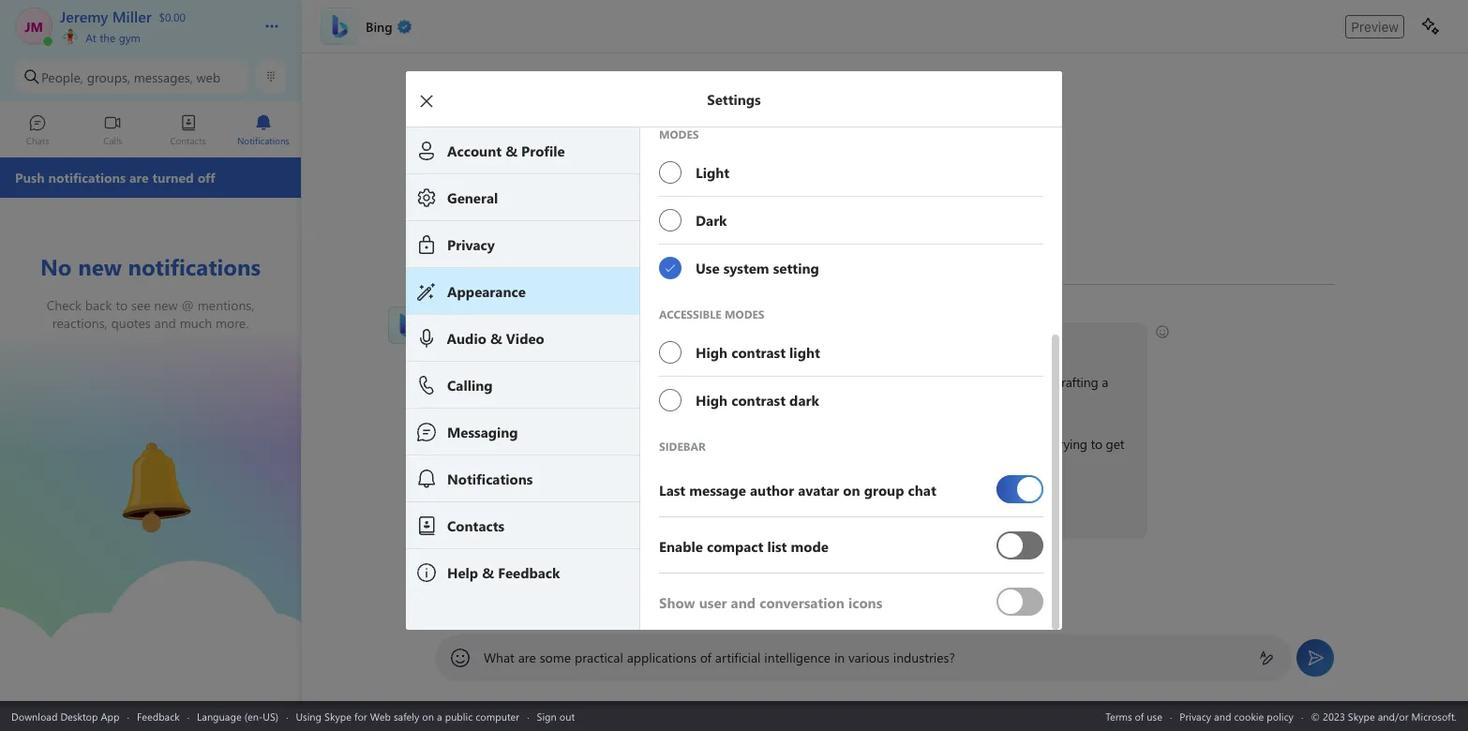 Task type: locate. For each thing, give the bounding box(es) containing it.
industries?
[[893, 649, 955, 667]]

0 horizontal spatial just
[[883, 497, 903, 515]]

use
[[1147, 709, 1162, 723]]

of left artificial
[[700, 649, 711, 667]]

i
[[593, 332, 597, 350], [723, 435, 727, 453]]

9:24
[[463, 306, 483, 321]]

to right "trip"
[[980, 373, 992, 391]]

to left start
[[511, 497, 523, 515]]

High contrast light checkbox
[[658, 329, 1043, 376]]

0 vertical spatial in
[[778, 373, 789, 391]]

is
[[496, 332, 504, 350]]

0 horizontal spatial in
[[778, 373, 789, 391]]

want left start
[[480, 497, 507, 515]]

you right help
[[628, 332, 649, 350]]

don't
[[888, 435, 918, 453]]

2 get from the left
[[1106, 435, 1124, 453]]

Use system setting checkbox
[[658, 245, 1043, 292]]

0 horizontal spatial get
[[922, 435, 940, 453]]

just inside ask me any type of question, like finding vegan restaurants in cambridge, itinerary for your trip to europe or drafting a story for curious kids. in groups, remember to mention me with @bing. i'm an ai preview, so i'm still learning. sometimes i might say something weird. don't get mad at me, i'm just trying to get better! if you want to start over, type
[[1031, 435, 1051, 453]]

of
[[541, 373, 552, 391], [700, 649, 711, 667], [1135, 709, 1144, 723]]

in
[[778, 373, 789, 391], [834, 649, 845, 667]]

1 horizontal spatial i'm
[[563, 435, 581, 453]]

what's the weather?
[[711, 599, 810, 614]]

to down vegan on the bottom left of the page
[[689, 394, 701, 412]]

the right what's
[[747, 599, 763, 614]]

messages,
[[134, 68, 193, 86]]

groups, down like
[[582, 394, 624, 412]]

1 want from the left
[[480, 497, 507, 515]]

you
[[628, 332, 649, 350], [456, 497, 477, 515], [708, 497, 729, 515]]

type up the curious
[[513, 373, 538, 391]]

web
[[196, 68, 220, 86]]

using
[[296, 709, 322, 723]]

0 horizontal spatial you
[[456, 497, 477, 515]]

me right give
[[805, 497, 822, 515]]

you right 'if'
[[708, 497, 729, 515]]

1 vertical spatial in
[[834, 649, 845, 667]]

the inside button
[[100, 30, 116, 45]]

for left your
[[910, 373, 926, 391]]

i left the might
[[723, 435, 727, 453]]

how left the did
[[842, 599, 865, 614]]

are
[[518, 649, 536, 667]]

0 horizontal spatial i
[[593, 332, 597, 350]]

hey,
[[445, 332, 469, 350]]

1 vertical spatial of
[[700, 649, 711, 667]]

of up kids. on the left of the page
[[541, 373, 552, 391]]

1 horizontal spatial get
[[1106, 435, 1124, 453]]

a inside ask me any type of question, like finding vegan restaurants in cambridge, itinerary for your trip to europe or drafting a story for curious kids. in groups, remember to mention me with @bing. i'm an ai preview, so i'm still learning. sometimes i might say something weird. don't get mad at me, i'm just trying to get better! if you want to start over, type
[[1102, 373, 1108, 391]]

i'm
[[445, 435, 463, 453], [563, 435, 581, 453], [1010, 435, 1028, 453]]

in up with
[[778, 373, 789, 391]]

on
[[422, 709, 434, 723]]

you inside ask me any type of question, like finding vegan restaurants in cambridge, itinerary for your trip to europe or drafting a story for curious kids. in groups, remember to mention me with @bing. i'm an ai preview, so i'm still learning. sometimes i might say something weird. don't get mad at me, i'm just trying to get better! if you want to start over, type
[[456, 497, 477, 515]]

0 horizontal spatial groups,
[[87, 68, 130, 86]]

how did the universe begin?
[[842, 599, 982, 614]]

what are some practical applications of artificial intelligence in various industries?
[[484, 649, 955, 667]]

0 vertical spatial type
[[513, 373, 538, 391]]

privacy and cookie policy
[[1180, 709, 1294, 723]]

groups,
[[87, 68, 130, 86], [582, 394, 624, 412]]

get
[[922, 435, 940, 453], [1106, 435, 1124, 453]]

Light checkbox
[[658, 149, 1043, 196]]

tab list
[[0, 106, 301, 157]]

just
[[1031, 435, 1051, 453], [883, 497, 903, 515]]

1 horizontal spatial type
[[584, 497, 609, 515]]

what's
[[711, 599, 744, 614]]

privacy
[[1180, 709, 1211, 723]]

in inside ask me any type of question, like finding vegan restaurants in cambridge, itinerary for your trip to europe or drafting a story for curious kids. in groups, remember to mention me with @bing. i'm an ai preview, so i'm still learning. sometimes i might say something weird. don't get mad at me, i'm just trying to get better! if you want to start over, type
[[778, 373, 789, 391]]

over,
[[554, 497, 581, 515]]

of left use
[[1135, 709, 1144, 723]]

to right trying
[[1091, 435, 1102, 453]]

the right the did
[[886, 599, 902, 614]]

2 vertical spatial of
[[1135, 709, 1144, 723]]

me inside button
[[632, 599, 648, 614]]

in left various at the right bottom of the page
[[834, 649, 845, 667]]

joke
[[659, 599, 680, 614]]

0 vertical spatial groups,
[[87, 68, 130, 86]]

language (en-us) link
[[197, 709, 278, 723]]

i'm left an
[[445, 435, 463, 453]]

want left give
[[732, 497, 760, 515]]

groups, down at the gym
[[87, 68, 130, 86]]

for right story
[[477, 394, 493, 412]]

get left mad
[[922, 435, 940, 453]]

i'm right the me,
[[1010, 435, 1028, 453]]

and
[[671, 497, 694, 515]]

say
[[767, 435, 785, 453]]

bing,
[[435, 306, 460, 321]]

me
[[469, 373, 486, 391], [755, 394, 773, 412], [805, 497, 822, 515], [632, 599, 648, 614]]

a
[[1102, 373, 1108, 391], [945, 497, 951, 515], [651, 599, 656, 614], [437, 709, 442, 723]]

mention
[[705, 394, 752, 412]]

2 horizontal spatial for
[[910, 373, 926, 391]]

the inside button
[[747, 599, 763, 614]]

tell me a joke button
[[601, 592, 692, 622]]

0 vertical spatial just
[[1031, 435, 1051, 453]]

am
[[486, 306, 504, 321]]

a left joke
[[651, 599, 656, 614]]

0 horizontal spatial want
[[480, 497, 507, 515]]

you right if
[[456, 497, 477, 515]]

(openhands)
[[1008, 496, 1078, 514]]

groups, inside ask me any type of question, like finding vegan restaurants in cambridge, itinerary for your trip to europe or drafting a story for curious kids. in groups, remember to mention me with @bing. i'm an ai preview, so i'm still learning. sometimes i might say something weird. don't get mad at me, i'm just trying to get better! if you want to start over, type
[[582, 394, 624, 412]]

this
[[473, 332, 493, 350]]

1 horizontal spatial i
[[723, 435, 727, 453]]

1 vertical spatial how
[[842, 599, 865, 614]]

just left trying
[[1031, 435, 1051, 453]]

want
[[480, 497, 507, 515], [732, 497, 760, 515]]

2 horizontal spatial i'm
[[1010, 435, 1028, 453]]

in
[[568, 394, 579, 412]]

1 horizontal spatial you
[[628, 332, 649, 350]]

0 vertical spatial for
[[910, 373, 926, 391]]

what's the weather? button
[[699, 592, 823, 622]]

0 horizontal spatial of
[[541, 373, 552, 391]]

0 vertical spatial i
[[593, 332, 597, 350]]

1 vertical spatial just
[[883, 497, 903, 515]]

0 horizontal spatial i'm
[[445, 435, 463, 453]]

at the gym
[[82, 30, 140, 45]]

me right "tell"
[[632, 599, 648, 614]]

for left web at the bottom of page
[[354, 709, 367, 723]]

(en-
[[244, 709, 263, 723]]

1 vertical spatial i
[[723, 435, 727, 453]]

cambridge,
[[792, 373, 857, 391]]

0 horizontal spatial the
[[100, 30, 116, 45]]

me left any
[[469, 373, 486, 391]]

language (en-us)
[[197, 709, 278, 723]]

0 horizontal spatial type
[[513, 373, 538, 391]]

1 horizontal spatial the
[[747, 599, 763, 614]]

i'm right so
[[563, 435, 581, 453]]

2 vertical spatial for
[[354, 709, 367, 723]]

Last message author avatar on group chat checkbox
[[996, 467, 1043, 510]]

High contrast dark checkbox
[[658, 377, 1043, 424]]

people, groups, messages, web
[[41, 68, 220, 86]]

1 horizontal spatial for
[[477, 394, 493, 412]]

1 horizontal spatial want
[[732, 497, 760, 515]]

type right over,
[[584, 497, 609, 515]]

me left with
[[755, 394, 773, 412]]

sign out link
[[537, 709, 575, 723]]

0 vertical spatial of
[[541, 373, 552, 391]]

1 vertical spatial groups,
[[582, 394, 624, 412]]

feedback
[[137, 709, 180, 723]]

a right drafting
[[1102, 373, 1108, 391]]

1 vertical spatial for
[[477, 394, 493, 412]]

i right can
[[593, 332, 597, 350]]

how right ! at the left top of page
[[541, 332, 567, 350]]

today?
[[652, 332, 689, 350]]

an
[[466, 435, 480, 453]]

1 horizontal spatial groups,
[[582, 394, 624, 412]]

get right trying
[[1106, 435, 1124, 453]]

learning.
[[606, 435, 654, 453]]

help
[[600, 332, 624, 350]]

safely
[[394, 709, 419, 723]]

hey, this is bing ! how can i help you today?
[[445, 332, 692, 350]]

just left report
[[883, 497, 903, 515]]

europe
[[995, 373, 1035, 391]]

mad
[[944, 435, 969, 453]]

for
[[910, 373, 926, 391], [477, 394, 493, 412], [354, 709, 367, 723]]

did
[[868, 599, 883, 614]]

the right at
[[100, 30, 116, 45]]

type
[[513, 373, 538, 391], [584, 497, 609, 515]]

0 vertical spatial how
[[541, 332, 567, 350]]

1 horizontal spatial just
[[1031, 435, 1051, 453]]

preview,
[[498, 435, 544, 453]]

privacy and cookie policy link
[[1180, 709, 1294, 723]]

0 horizontal spatial for
[[354, 709, 367, 723]]

to
[[980, 373, 992, 391], [689, 394, 701, 412], [1091, 435, 1102, 453], [511, 497, 523, 515], [763, 497, 775, 515]]

finding
[[633, 373, 672, 391]]

3 i'm from the left
[[1010, 435, 1028, 453]]

2 horizontal spatial the
[[886, 599, 902, 614]]

1 horizontal spatial how
[[842, 599, 865, 614]]

Enable compact list mode checkbox
[[996, 524, 1043, 567]]

can
[[570, 332, 590, 350]]

applications
[[627, 649, 696, 667]]



Task type: vqa. For each thing, say whether or not it's contained in the screenshot.
[Draft]
no



Task type: describe. For each thing, give the bounding box(es) containing it.
start
[[526, 497, 551, 515]]

1 horizontal spatial of
[[700, 649, 711, 667]]

us)
[[263, 709, 278, 723]]

weird.
[[852, 435, 885, 453]]

1 i'm from the left
[[445, 435, 463, 453]]

question,
[[556, 373, 607, 391]]

sign out
[[537, 709, 575, 723]]

skype
[[324, 709, 351, 723]]

tell
[[613, 599, 629, 614]]

begin?
[[949, 599, 982, 614]]

sign
[[537, 709, 557, 723]]

concern.
[[955, 497, 1002, 515]]

newtopic
[[612, 497, 665, 515]]

theme dialog
[[406, 0, 1090, 630]]

2 horizontal spatial of
[[1135, 709, 1144, 723]]

if
[[698, 497, 705, 515]]

practical
[[575, 649, 623, 667]]

might
[[730, 435, 763, 453]]

language
[[197, 709, 242, 723]]

bell
[[94, 434, 118, 454]]

web
[[370, 709, 391, 723]]

how inside "button"
[[842, 599, 865, 614]]

newtopic . and if you want to give me feedback, just report a concern.
[[612, 497, 1006, 515]]

the inside "button"
[[886, 599, 902, 614]]

still
[[584, 435, 603, 453]]

of inside ask me any type of question, like finding vegan restaurants in cambridge, itinerary for your trip to europe or drafting a story for curious kids. in groups, remember to mention me with @bing. i'm an ai preview, so i'm still learning. sometimes i might say something weird. don't get mad at me, i'm just trying to get better! if you want to start over, type
[[541, 373, 552, 391]]

download desktop app
[[11, 709, 120, 723]]

terms of use
[[1105, 709, 1162, 723]]

if
[[445, 497, 453, 515]]

out
[[559, 709, 575, 723]]

to left give
[[763, 497, 775, 515]]

2 want from the left
[[732, 497, 760, 515]]

a right on
[[437, 709, 442, 723]]

using skype for web safely on a public computer link
[[296, 709, 519, 723]]

people, groups, messages, web button
[[15, 60, 248, 94]]

ai
[[483, 435, 495, 453]]

!
[[534, 332, 537, 350]]

public
[[445, 709, 473, 723]]

feedback link
[[137, 709, 180, 723]]

how did the universe begin? button
[[830, 592, 994, 622]]

sometimes
[[658, 435, 720, 453]]

0 horizontal spatial how
[[541, 332, 567, 350]]

groups, inside button
[[87, 68, 130, 86]]

a right report
[[945, 497, 951, 515]]

download
[[11, 709, 58, 723]]

Dark checkbox
[[658, 197, 1043, 244]]

feedback,
[[826, 497, 880, 515]]

i inside ask me any type of question, like finding vegan restaurants in cambridge, itinerary for your trip to europe or drafting a story for curious kids. in groups, remember to mention me with @bing. i'm an ai preview, so i'm still learning. sometimes i might say something weird. don't get mad at me, i'm just trying to get better! if you want to start over, type
[[723, 435, 727, 453]]

using skype for web safely on a public computer
[[296, 709, 519, 723]]

various
[[848, 649, 890, 667]]

like
[[611, 373, 629, 391]]

computer
[[475, 709, 519, 723]]

Show user and conversation icons checkbox
[[996, 580, 1043, 623]]

at the gym button
[[60, 26, 246, 45]]

1 horizontal spatial in
[[834, 649, 845, 667]]

1 get from the left
[[922, 435, 940, 453]]

something
[[788, 435, 848, 453]]

me,
[[986, 435, 1007, 453]]

better!
[[445, 456, 482, 473]]

terms of use link
[[1105, 709, 1162, 723]]

ask
[[445, 373, 465, 391]]

drafting
[[1054, 373, 1098, 391]]

want inside ask me any type of question, like finding vegan restaurants in cambridge, itinerary for your trip to europe or drafting a story for curious kids. in groups, remember to mention me with @bing. i'm an ai preview, so i'm still learning. sometimes i might say something weird. don't get mad at me, i'm just trying to get better! if you want to start over, type
[[480, 497, 507, 515]]

Type a message text field
[[484, 649, 1244, 667]]

universe
[[905, 599, 946, 614]]

download desktop app link
[[11, 709, 120, 723]]

what
[[484, 649, 515, 667]]

bing
[[508, 332, 534, 350]]

weather?
[[766, 599, 810, 614]]

some
[[540, 649, 571, 667]]

preview
[[1351, 18, 1399, 34]]

trip
[[958, 373, 977, 391]]

app
[[101, 709, 120, 723]]

2 i'm from the left
[[563, 435, 581, 453]]

at
[[86, 30, 96, 45]]

people,
[[41, 68, 83, 86]]

@bing.
[[803, 394, 844, 412]]

artificial
[[715, 649, 761, 667]]

the for what's
[[747, 599, 763, 614]]

kids.
[[540, 394, 565, 412]]

2 horizontal spatial you
[[708, 497, 729, 515]]

remember
[[628, 394, 686, 412]]

or
[[1038, 373, 1050, 391]]

a inside button
[[651, 599, 656, 614]]

your
[[929, 373, 954, 391]]

bing, 9:24 am
[[435, 306, 504, 321]]

any
[[490, 373, 510, 391]]

and
[[1214, 709, 1231, 723]]

story
[[445, 394, 473, 412]]

the for at
[[100, 30, 116, 45]]

restaurants
[[713, 373, 775, 391]]

policy
[[1267, 709, 1294, 723]]

trying
[[1054, 435, 1087, 453]]

cookie
[[1234, 709, 1264, 723]]

report
[[907, 497, 942, 515]]

(smileeyes)
[[694, 331, 756, 349]]

1 vertical spatial type
[[584, 497, 609, 515]]

curious
[[496, 394, 537, 412]]



